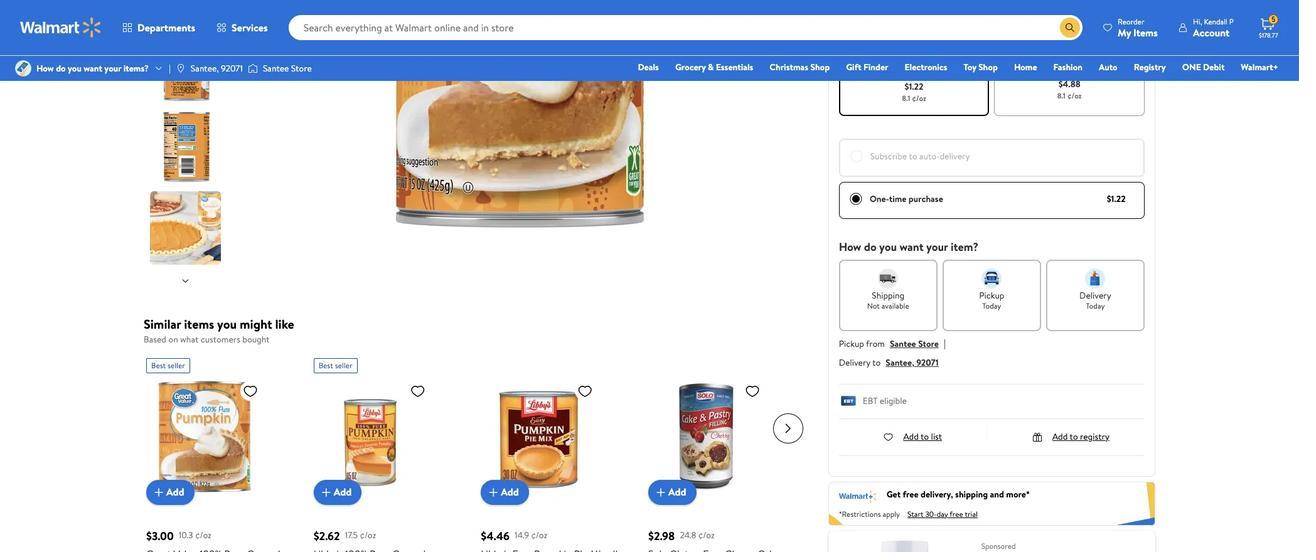 Task type: vqa. For each thing, say whether or not it's contained in the screenshot.
the bottommost do
yes



Task type: describe. For each thing, give the bounding box(es) containing it.
subscribe to auto-delivery
[[870, 150, 970, 163]]

10.3
[[179, 529, 193, 542]]

best for $2.62
[[319, 360, 333, 371]]

$2.98 24.8 ¢/oz
[[648, 528, 715, 544]]

24.8
[[680, 529, 696, 542]]

add to favorites list, solo gluten-free cherry cake & pastry  whole filling, 12 oz image
[[745, 383, 760, 399]]

walmart plus image
[[839, 488, 877, 504]]

4 pack $4.88 8.1 ¢/oz
[[1057, 67, 1083, 101]]

toy shop link
[[958, 60, 1004, 74]]

5 $178.77
[[1259, 14, 1279, 40]]

get free delivery, shipping and more* banner
[[828, 482, 1156, 526]]

reorder
[[1118, 16, 1145, 27]]

registry
[[1134, 61, 1166, 73]]

today for pickup
[[983, 301, 1001, 311]]

sponsored
[[982, 541, 1016, 552]]

essentials
[[716, 61, 754, 73]]

&
[[708, 61, 714, 73]]

cart
[[923, 3, 940, 17]]

list
[[931, 430, 942, 443]]

deals link
[[632, 60, 665, 74]]

add up $3.00 10.3 ¢/oz
[[166, 485, 184, 499]]

reorder my items
[[1118, 16, 1158, 39]]

do for how do you want your items?
[[56, 62, 66, 75]]

gift
[[846, 61, 862, 73]]

how for how do you want your items?
[[36, 62, 54, 75]]

add to favorites list, libby's 100% pure canned pumpkin all natural no preservatives, 15 oz image
[[410, 383, 425, 399]]

add to cart image for $2.62
[[319, 485, 334, 500]]

similar
[[144, 316, 181, 333]]

might
[[240, 316, 272, 333]]

get
[[887, 488, 901, 501]]

delivery inside 'pickup from santee store | delivery to santee, 92071'
[[839, 357, 871, 369]]

home link
[[1009, 60, 1043, 74]]

$3.00
[[146, 528, 174, 544]]

registry link
[[1129, 60, 1172, 74]]

0 vertical spatial pack
[[839, 43, 857, 56]]

add up $2.98 24.8 ¢/oz
[[669, 485, 686, 499]]

add left registry
[[1053, 430, 1068, 443]]

add to cart image
[[486, 485, 501, 500]]

today for delivery
[[1086, 301, 1105, 311]]

auto
[[1099, 61, 1118, 73]]

Subscribe to auto-delivery radio
[[850, 150, 863, 163]]

5
[[1272, 14, 1276, 25]]

want for item?
[[900, 239, 924, 255]]

how for how do you want your item?
[[839, 239, 862, 255]]

your for item?
[[927, 239, 948, 255]]

intent image for pickup image
[[982, 269, 1002, 289]]

santee, 92071
[[191, 62, 243, 75]]

¢/oz for $2.62
[[360, 529, 376, 542]]

¢/oz for $3.00
[[195, 529, 212, 542]]

you for similar items you might like based on what customers bought
[[217, 316, 237, 333]]

0 vertical spatial delivery
[[1080, 289, 1112, 302]]

pack inside 4 pack $4.88 8.1 ¢/oz
[[1065, 67, 1083, 79]]

departments
[[137, 21, 195, 35]]

items
[[1134, 25, 1158, 39]]

grocery
[[675, 61, 706, 73]]

start
[[908, 509, 924, 520]]

seller for $3.00
[[168, 360, 185, 371]]

gift finder link
[[841, 60, 894, 74]]

similar items you might like based on what customers bought
[[144, 316, 294, 346]]

walmart+
[[1241, 61, 1279, 73]]

one-
[[870, 193, 889, 205]]

fashion link
[[1048, 60, 1089, 74]]

auto link
[[1094, 60, 1123, 74]]

¢/oz for $2.98
[[699, 529, 715, 542]]

start 30-day free trial
[[908, 509, 978, 520]]

great value 100% pure pumpkin, 15 oz - image 4 of 7 image
[[150, 110, 223, 184]]

size
[[859, 43, 874, 56]]

great value 100% pure pumpkin, 15 oz - image 3 of 7 image
[[150, 30, 223, 103]]

kendall
[[1204, 16, 1228, 27]]

shipping not available
[[867, 289, 909, 311]]

christmas
[[770, 61, 809, 73]]

purchase
[[909, 193, 943, 205]]

registry
[[1080, 430, 1110, 443]]

p
[[1230, 16, 1234, 27]]

christmas shop link
[[764, 60, 836, 74]]

and
[[990, 488, 1004, 501]]

to inside 'pickup from santee store | delivery to santee, 92071'
[[873, 357, 881, 369]]

1 vertical spatial $1.22
[[1107, 193, 1126, 205]]

add to list
[[904, 430, 942, 443]]

 image for santee, 92071
[[176, 63, 186, 73]]

delivery today
[[1080, 289, 1112, 311]]

add to cart image for $3.00
[[151, 485, 166, 500]]

¢/oz inside 4 pack $4.88 8.1 ¢/oz
[[1068, 90, 1082, 101]]

great value 100% pure pumpkin, 15 oz - image 5 of 7 image
[[150, 191, 223, 265]]

electronics
[[905, 61, 948, 73]]

add button for solo gluten-free cherry cake & pastry  whole filling, 12 oz image
[[648, 480, 697, 505]]

8.1 inside single $1.22 8.1 ¢/oz
[[902, 93, 910, 104]]

add to registry
[[1053, 430, 1110, 443]]

to for add to list
[[921, 430, 929, 443]]

next slide for similar items you might like list image
[[773, 413, 803, 444]]

0 vertical spatial santee,
[[191, 62, 219, 75]]

available
[[882, 301, 909, 311]]

walmart image
[[20, 18, 102, 38]]

customers
[[201, 333, 240, 346]]

get free delivery, shipping and more*
[[887, 488, 1030, 501]]

based
[[144, 333, 166, 346]]

more*
[[1006, 488, 1030, 501]]

$178.77
[[1259, 31, 1279, 40]]

my
[[1118, 25, 1131, 39]]

product group containing $2.62
[[314, 353, 453, 552]]

one debit
[[1183, 61, 1225, 73]]

items
[[184, 316, 214, 333]]

product group containing $3.00
[[146, 353, 286, 552]]

1 vertical spatial free
[[950, 509, 963, 520]]

walmart+ link
[[1236, 60, 1284, 74]]

add to favorites list, great value 100% pure canned pumpkin, 29 oz can image
[[243, 383, 258, 399]]

pack size : single
[[839, 43, 902, 56]]

4
[[1057, 67, 1062, 79]]

to for add to registry
[[1070, 430, 1078, 443]]

electronics link
[[899, 60, 953, 74]]

:
[[874, 43, 877, 56]]

add inside button
[[891, 3, 909, 17]]

search icon image
[[1065, 23, 1075, 33]]

services
[[232, 21, 268, 35]]

$2.62 17.5 ¢/oz
[[314, 528, 376, 544]]

services button
[[206, 13, 278, 43]]

account
[[1193, 25, 1230, 39]]

product group containing $2.98
[[648, 353, 788, 552]]

30-
[[926, 509, 937, 520]]

toy shop
[[964, 61, 998, 73]]

grocery & essentials
[[675, 61, 754, 73]]

best seller for $2.62
[[319, 360, 352, 371]]

add button for libby's easy pumpkin pie mix all natural no preservatives, 30 oz image
[[481, 480, 529, 505]]

trial
[[965, 509, 978, 520]]



Task type: locate. For each thing, give the bounding box(es) containing it.
shop right "toy"
[[979, 61, 998, 73]]

1 horizontal spatial seller
[[335, 360, 352, 371]]

do
[[56, 62, 66, 75], [864, 239, 877, 255]]

*restrictions apply
[[839, 509, 900, 520]]

pickup today
[[979, 289, 1005, 311]]

8.1 inside 4 pack $4.88 8.1 ¢/oz
[[1058, 90, 1066, 101]]

$4.46 14.9 ¢/oz
[[481, 528, 548, 544]]

single inside single $1.22 8.1 ¢/oz
[[903, 67, 926, 79]]

¢/oz
[[1068, 90, 1082, 101], [912, 93, 926, 104], [195, 529, 212, 542], [360, 529, 376, 542], [531, 529, 548, 542], [699, 529, 715, 542]]

to for add to cart
[[911, 3, 920, 17]]

| right santee store button
[[944, 336, 946, 350]]

you inside similar items you might like based on what customers bought
[[217, 316, 237, 333]]

add to favorites list, libby's easy pumpkin pie mix all natural no preservatives, 30 oz image
[[578, 383, 593, 399]]

¢/oz down fashion
[[1068, 90, 1082, 101]]

add up $4.46 14.9 ¢/oz on the left
[[501, 485, 519, 499]]

$4.88
[[1059, 78, 1081, 90]]

0 horizontal spatial pack
[[839, 43, 857, 56]]

add to list button
[[883, 430, 942, 443]]

auto-
[[920, 150, 940, 163]]

libby's 100% pure canned pumpkin all natural no preservatives, 15 oz image
[[314, 378, 430, 495]]

pickup from santee store | delivery to santee, 92071
[[839, 336, 946, 369]]

add up $2.62 17.5 ¢/oz
[[334, 485, 352, 499]]

today inside pickup today
[[983, 301, 1001, 311]]

hi, kendall p account
[[1193, 16, 1234, 39]]

great value 100% pure pumpkin, 15 oz image
[[319, 0, 721, 238]]

3 add to cart image from the left
[[653, 485, 669, 500]]

0 horizontal spatial store
[[291, 62, 312, 75]]

free right get at right
[[903, 488, 919, 501]]

$4.46
[[481, 528, 510, 544]]

delivery down the from
[[839, 357, 871, 369]]

from
[[866, 338, 885, 350]]

2 best from the left
[[319, 360, 333, 371]]

want left items?
[[84, 62, 102, 75]]

1 horizontal spatial shop
[[979, 61, 998, 73]]

one debit link
[[1177, 60, 1231, 74]]

add button up $3.00 10.3 ¢/oz
[[146, 480, 194, 505]]

1 vertical spatial pack
[[1065, 67, 1083, 79]]

2 add button from the left
[[314, 480, 362, 505]]

santee inside 'pickup from santee store | delivery to santee, 92071'
[[890, 338, 916, 350]]

1 horizontal spatial today
[[1086, 301, 1105, 311]]

1 horizontal spatial you
[[217, 316, 237, 333]]

1 horizontal spatial want
[[900, 239, 924, 255]]

delivery down intent image for delivery
[[1080, 289, 1112, 302]]

1 horizontal spatial add to cart image
[[319, 485, 334, 500]]

next image image
[[180, 276, 191, 286]]

1 vertical spatial single
[[903, 67, 926, 79]]

1 vertical spatial santee,
[[886, 357, 915, 369]]

1 vertical spatial santee
[[890, 338, 916, 350]]

pack up gift
[[839, 43, 857, 56]]

on
[[168, 333, 178, 346]]

subscribe
[[870, 150, 907, 163]]

finder
[[864, 61, 889, 73]]

want down the one-time purchase
[[900, 239, 924, 255]]

2 horizontal spatial  image
[[248, 62, 258, 75]]

your left items?
[[104, 62, 121, 75]]

sponsored group
[[828, 531, 1156, 552]]

1 horizontal spatial 8.1
[[1058, 90, 1066, 101]]

to for subscribe to auto-delivery
[[909, 150, 918, 163]]

seller
[[168, 360, 185, 371], [335, 360, 352, 371]]

¢/oz inside $2.98 24.8 ¢/oz
[[699, 529, 715, 542]]

add button for libby's 100% pure canned pumpkin all natural no preservatives, 15 oz image
[[314, 480, 362, 505]]

add to cart image
[[151, 485, 166, 500], [319, 485, 334, 500], [653, 485, 669, 500]]

1 horizontal spatial pickup
[[979, 289, 1005, 302]]

0 vertical spatial single
[[879, 43, 902, 56]]

add button up $4.46 14.9 ¢/oz on the left
[[481, 480, 529, 505]]

4 product group from the left
[[648, 353, 788, 552]]

your for items?
[[104, 62, 121, 75]]

0 horizontal spatial $1.22
[[905, 80, 924, 93]]

¢/oz for $4.46
[[531, 529, 548, 542]]

shipping
[[872, 289, 905, 302]]

¢/oz inside $2.62 17.5 ¢/oz
[[360, 529, 376, 542]]

1 horizontal spatial best
[[319, 360, 333, 371]]

2 horizontal spatial add to cart image
[[653, 485, 669, 500]]

product group
[[146, 353, 286, 552], [314, 353, 453, 552], [481, 353, 621, 552], [648, 353, 788, 552]]

0 horizontal spatial free
[[903, 488, 919, 501]]

today
[[983, 301, 1001, 311], [1086, 301, 1105, 311]]

you down the walmart image
[[68, 62, 82, 75]]

92071 down santee store button
[[917, 357, 939, 369]]

do down one-
[[864, 239, 877, 255]]

seller for $2.62
[[335, 360, 352, 371]]

free right day
[[950, 509, 963, 520]]

0 horizontal spatial 8.1
[[902, 93, 910, 104]]

toy
[[964, 61, 977, 73]]

1 horizontal spatial best seller
[[319, 360, 352, 371]]

0 vertical spatial store
[[291, 62, 312, 75]]

want
[[84, 62, 102, 75], [900, 239, 924, 255]]

apply
[[883, 509, 900, 520]]

0 horizontal spatial 92071
[[221, 62, 243, 75]]

one-time purchase
[[870, 193, 943, 205]]

¢/oz right 10.3
[[195, 529, 212, 542]]

do down the walmart image
[[56, 62, 66, 75]]

home
[[1014, 61, 1037, 73]]

not
[[867, 301, 880, 311]]

santee
[[263, 62, 289, 75], [890, 338, 916, 350]]

your left item?
[[927, 239, 948, 255]]

what
[[180, 333, 199, 346]]

day
[[937, 509, 948, 520]]

best seller for $3.00
[[151, 360, 185, 371]]

pickup for pickup from santee store | delivery to santee, 92071
[[839, 338, 864, 350]]

add
[[891, 3, 909, 17], [904, 430, 919, 443], [1053, 430, 1068, 443], [166, 485, 184, 499], [334, 485, 352, 499], [501, 485, 519, 499], [669, 485, 686, 499]]

1 vertical spatial |
[[944, 336, 946, 350]]

1 horizontal spatial store
[[918, 338, 939, 350]]

to left auto-
[[909, 150, 918, 163]]

 image left santee, 92071
[[176, 63, 186, 73]]

¢/oz inside $4.46 14.9 ¢/oz
[[531, 529, 548, 542]]

0 horizontal spatial santee
[[263, 62, 289, 75]]

you up the customers
[[217, 316, 237, 333]]

1 vertical spatial delivery
[[839, 357, 871, 369]]

14.9
[[515, 529, 529, 542]]

0 vertical spatial |
[[169, 62, 171, 75]]

santee up santee, 92071 button
[[890, 338, 916, 350]]

1 add button from the left
[[146, 480, 194, 505]]

single
[[879, 43, 902, 56], [903, 67, 926, 79]]

solo gluten-free cherry cake & pastry  whole filling, 12 oz image
[[648, 378, 765, 495]]

¢/oz right 17.5
[[360, 529, 376, 542]]

 image for santee store
[[248, 62, 258, 75]]

santee, inside 'pickup from santee store | delivery to santee, 92071'
[[886, 357, 915, 369]]

0 horizontal spatial today
[[983, 301, 1001, 311]]

2 seller from the left
[[335, 360, 352, 371]]

add button up $2.98 24.8 ¢/oz
[[648, 480, 697, 505]]

add left 'list'
[[904, 430, 919, 443]]

1 horizontal spatial your
[[927, 239, 948, 255]]

2 vertical spatial you
[[217, 316, 237, 333]]

1 vertical spatial pickup
[[839, 338, 864, 350]]

| inside 'pickup from santee store | delivery to santee, 92071'
[[944, 336, 946, 350]]

0 vertical spatial santee
[[263, 62, 289, 75]]

product group containing $4.46
[[481, 353, 621, 552]]

1 horizontal spatial how
[[839, 239, 862, 255]]

 image down the walmart image
[[15, 60, 31, 77]]

add button
[[146, 480, 194, 505], [314, 480, 362, 505], [481, 480, 529, 505], [648, 480, 697, 505]]

to left cart
[[911, 3, 920, 17]]

santee store
[[263, 62, 312, 75]]

1 add to cart image from the left
[[151, 485, 166, 500]]

best seller
[[151, 360, 185, 371], [319, 360, 352, 371]]

grocery & essentials link
[[670, 60, 759, 74]]

0 vertical spatial do
[[56, 62, 66, 75]]

shop right christmas
[[811, 61, 830, 73]]

pickup left the from
[[839, 338, 864, 350]]

0 vertical spatial free
[[903, 488, 919, 501]]

single $1.22 8.1 ¢/oz
[[902, 67, 926, 104]]

santee, down santee store button
[[886, 357, 915, 369]]

1 horizontal spatial delivery
[[1080, 289, 1112, 302]]

1 horizontal spatial pack
[[1065, 67, 1083, 79]]

1 horizontal spatial santee,
[[886, 357, 915, 369]]

hi,
[[1193, 16, 1202, 27]]

how do you want your item?
[[839, 239, 979, 255]]

eligible
[[880, 395, 907, 407]]

1 vertical spatial how
[[839, 239, 862, 255]]

great value 100% pure pumpkin, 15 oz - image 2 of 7 image
[[150, 0, 223, 22]]

sanar naturals 100% pure baking soda, 8 oz image
[[838, 541, 972, 552]]

your
[[104, 62, 121, 75], [927, 239, 948, 255]]

1 horizontal spatial do
[[864, 239, 877, 255]]

do for how do you want your item?
[[864, 239, 877, 255]]

¢/oz right 24.8
[[699, 529, 715, 542]]

pickup inside 'pickup from santee store | delivery to santee, 92071'
[[839, 338, 864, 350]]

 image left santee store
[[248, 62, 258, 75]]

1 vertical spatial do
[[864, 239, 877, 255]]

christmas shop
[[770, 61, 830, 73]]

single right finder
[[903, 67, 926, 79]]

item?
[[951, 239, 979, 255]]

0 horizontal spatial how
[[36, 62, 54, 75]]

0 horizontal spatial shop
[[811, 61, 830, 73]]

single right :
[[879, 43, 902, 56]]

pickup
[[979, 289, 1005, 302], [839, 338, 864, 350]]

None radio
[[850, 193, 862, 205]]

today down 'intent image for pickup'
[[983, 301, 1001, 311]]

store inside 'pickup from santee store | delivery to santee, 92071'
[[918, 338, 939, 350]]

$1.22 inside single $1.22 8.1 ¢/oz
[[905, 80, 924, 93]]

0 horizontal spatial |
[[169, 62, 171, 75]]

1 horizontal spatial 92071
[[917, 357, 939, 369]]

1 best seller from the left
[[151, 360, 185, 371]]

0 horizontal spatial do
[[56, 62, 66, 75]]

you
[[68, 62, 82, 75], [879, 239, 897, 255], [217, 316, 237, 333]]

0 horizontal spatial  image
[[15, 60, 31, 77]]

0 horizontal spatial your
[[104, 62, 121, 75]]

0 horizontal spatial add to cart image
[[151, 485, 166, 500]]

¢/oz inside $3.00 10.3 ¢/oz
[[195, 529, 212, 542]]

ebt eligible
[[863, 395, 907, 407]]

you up intent image for shipping on the right of page
[[879, 239, 897, 255]]

2 product group from the left
[[314, 353, 453, 552]]

intent image for shipping image
[[878, 269, 898, 289]]

add left cart
[[891, 3, 909, 17]]

you for how do you want your item?
[[879, 239, 897, 255]]

| right items?
[[169, 62, 171, 75]]

how do you want your items?
[[36, 62, 149, 75]]

debit
[[1203, 61, 1225, 73]]

to left 'list'
[[921, 430, 929, 443]]

departments button
[[112, 13, 206, 43]]

free
[[903, 488, 919, 501], [950, 509, 963, 520]]

1 best from the left
[[151, 360, 166, 371]]

$3.00 10.3 ¢/oz
[[146, 528, 212, 544]]

|
[[169, 62, 171, 75], [944, 336, 946, 350]]

add button up $2.62 17.5 ¢/oz
[[314, 480, 362, 505]]

to down the from
[[873, 357, 881, 369]]

fashion
[[1054, 61, 1083, 73]]

¢/oz inside single $1.22 8.1 ¢/oz
[[912, 93, 926, 104]]

1 today from the left
[[983, 301, 1001, 311]]

great value 100% pure canned pumpkin, 29 oz can image
[[146, 378, 263, 495]]

1 seller from the left
[[168, 360, 185, 371]]

0 vertical spatial you
[[68, 62, 82, 75]]

pack size list
[[837, 61, 1148, 119]]

3 product group from the left
[[481, 353, 621, 552]]

1 horizontal spatial santee
[[890, 338, 916, 350]]

 image
[[15, 60, 31, 77], [248, 62, 258, 75], [176, 63, 186, 73]]

0 horizontal spatial want
[[84, 62, 102, 75]]

add to cart image up $2.98
[[653, 485, 669, 500]]

0 horizontal spatial santee,
[[191, 62, 219, 75]]

1 vertical spatial want
[[900, 239, 924, 255]]

deals
[[638, 61, 659, 73]]

pickup for pickup today
[[979, 289, 1005, 302]]

1 product group from the left
[[146, 353, 286, 552]]

1 horizontal spatial free
[[950, 509, 963, 520]]

0 vertical spatial $1.22
[[905, 80, 924, 93]]

1 horizontal spatial $1.22
[[1107, 193, 1126, 205]]

92071 inside 'pickup from santee store | delivery to santee, 92071'
[[917, 357, 939, 369]]

add to cart
[[891, 3, 940, 17]]

add to cart image up $2.62
[[319, 485, 334, 500]]

Search search field
[[289, 15, 1083, 40]]

intent image for delivery image
[[1086, 269, 1106, 289]]

Walmart Site-Wide search field
[[289, 15, 1083, 40]]

1 horizontal spatial |
[[944, 336, 946, 350]]

92071 down services dropdown button
[[221, 62, 243, 75]]

1 vertical spatial store
[[918, 338, 939, 350]]

0 horizontal spatial pickup
[[839, 338, 864, 350]]

store
[[291, 62, 312, 75], [918, 338, 939, 350]]

3 add button from the left
[[481, 480, 529, 505]]

0 horizontal spatial delivery
[[839, 357, 871, 369]]

2 horizontal spatial you
[[879, 239, 897, 255]]

0 horizontal spatial seller
[[168, 360, 185, 371]]

1 vertical spatial you
[[879, 239, 897, 255]]

2 add to cart image from the left
[[319, 485, 334, 500]]

one
[[1183, 61, 1201, 73]]

want for items?
[[84, 62, 102, 75]]

4 add button from the left
[[648, 480, 697, 505]]

2 best seller from the left
[[319, 360, 352, 371]]

0 horizontal spatial best
[[151, 360, 166, 371]]

1 vertical spatial your
[[927, 239, 948, 255]]

best for $3.00
[[151, 360, 166, 371]]

2 today from the left
[[1086, 301, 1105, 311]]

pickup down 'intent image for pickup'
[[979, 289, 1005, 302]]

0 vertical spatial 92071
[[221, 62, 243, 75]]

like
[[275, 316, 294, 333]]

8.1 down 4
[[1058, 90, 1066, 101]]

0 vertical spatial your
[[104, 62, 121, 75]]

shop
[[811, 61, 830, 73], [979, 61, 998, 73]]

to left registry
[[1070, 430, 1078, 443]]

today inside delivery today
[[1086, 301, 1105, 311]]

today down intent image for delivery
[[1086, 301, 1105, 311]]

0 horizontal spatial you
[[68, 62, 82, 75]]

how
[[36, 62, 54, 75], [839, 239, 862, 255]]

$2.62
[[314, 528, 340, 544]]

libby's easy pumpkin pie mix all natural no preservatives, 30 oz image
[[481, 378, 598, 495]]

0 vertical spatial want
[[84, 62, 102, 75]]

0 horizontal spatial best seller
[[151, 360, 185, 371]]

8.1 down the electronics
[[902, 93, 910, 104]]

you for how do you want your items?
[[68, 62, 82, 75]]

0 vertical spatial pickup
[[979, 289, 1005, 302]]

santee down services
[[263, 62, 289, 75]]

santee store button
[[890, 338, 939, 350]]

add to cart image up $3.00 at left
[[151, 485, 166, 500]]

to inside button
[[911, 3, 920, 17]]

1 horizontal spatial  image
[[176, 63, 186, 73]]

santee, down services dropdown button
[[191, 62, 219, 75]]

bought
[[242, 333, 270, 346]]

shop for toy shop
[[979, 61, 998, 73]]

shop for christmas shop
[[811, 61, 830, 73]]

add button for great value 100% pure canned pumpkin, 29 oz can image
[[146, 480, 194, 505]]

2 shop from the left
[[979, 61, 998, 73]]

items?
[[123, 62, 149, 75]]

add to cart button
[[839, 0, 992, 23]]

pack right 4
[[1065, 67, 1083, 79]]

¢/oz right 14.9 at the bottom
[[531, 529, 548, 542]]

 image for how do you want your items?
[[15, 60, 31, 77]]

1 vertical spatial 92071
[[917, 357, 939, 369]]

pack
[[839, 43, 857, 56], [1065, 67, 1083, 79]]

ebt image
[[839, 396, 858, 409]]

0 vertical spatial how
[[36, 62, 54, 75]]

1 shop from the left
[[811, 61, 830, 73]]

¢/oz down electronics link at the top of the page
[[912, 93, 926, 104]]



